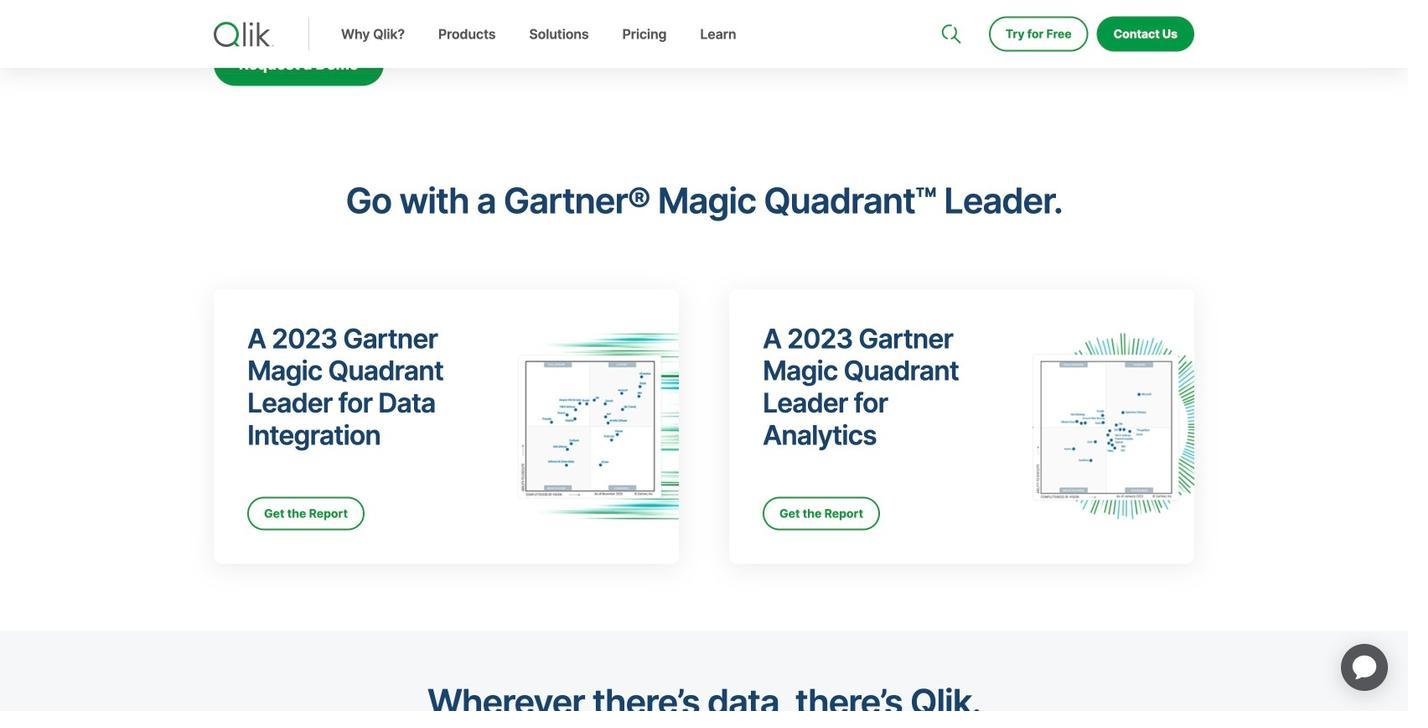 Task type: vqa. For each thing, say whether or not it's contained in the screenshot.
'Support' icon
yes



Task type: describe. For each thing, give the bounding box(es) containing it.
support image
[[943, 0, 957, 13]]

login image
[[1141, 0, 1155, 13]]



Task type: locate. For each thing, give the bounding box(es) containing it.
application
[[1322, 624, 1409, 711]]

qlik image
[[214, 22, 274, 47]]



